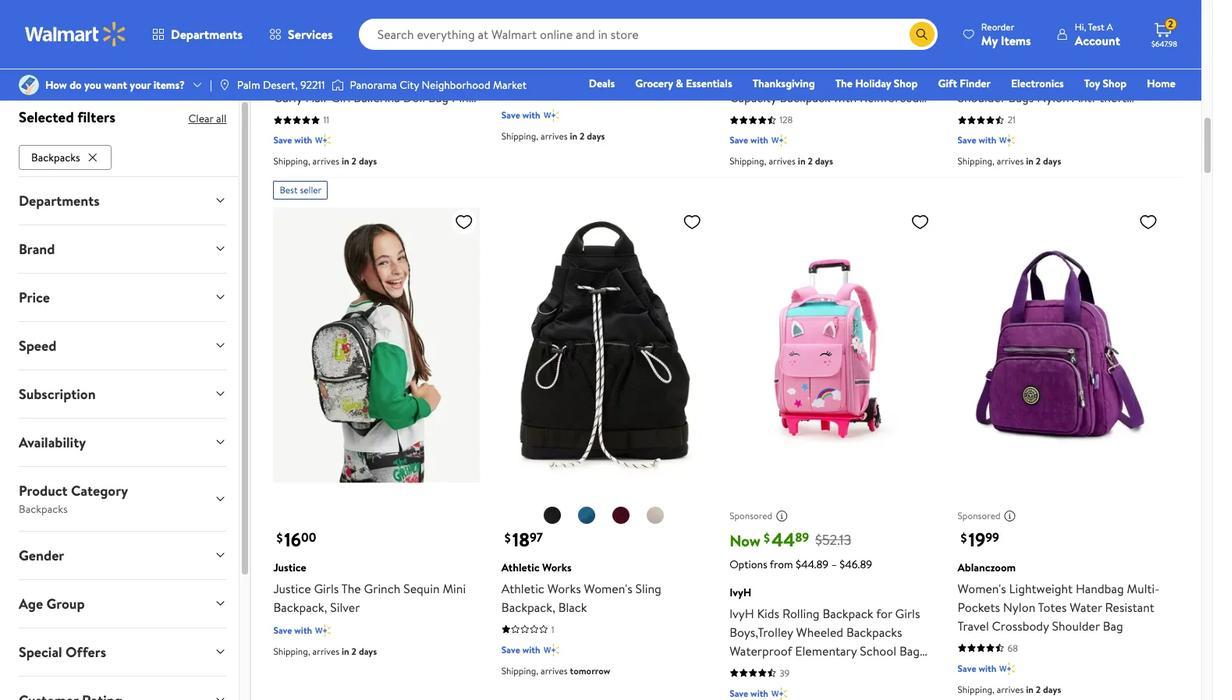 Task type: locate. For each thing, give the bounding box(es) containing it.
and inside cshidworld 19 inch travel laptop backpack, business backpack anti theft slim durable bookbag with usb charging port, water resistant backpack for women & men fits 13-16.5 inch laptop and notebook - black
[[542, 120, 561, 138]]

arrives for women's lightweight handbag multi- pockets nylon totes water resistant travel crossbody shoulder bag
[[997, 683, 1024, 697]]

0 horizontal spatial bag
[[428, 89, 449, 106]]

water down handbag
[[1070, 599, 1102, 616]]

durable
[[502, 64, 544, 81]]

charging
[[650, 64, 699, 81]]

0 horizontal spatial more
[[273, 3, 299, 19]]

travel,
[[730, 127, 764, 144]]

backpacks down selected
[[31, 150, 80, 165]]

the up silver
[[341, 580, 361, 597]]

add to favorites list, women's lightweight handbag multi-pockets nylon totes water resistant travel crossbody shoulder bag image
[[1139, 213, 1158, 232]]

0 horizontal spatial ad disclaimer and feedback for ingridsponsoredproducts image
[[776, 510, 788, 523]]

with for walmart plus icon associated with gloveleya kids backpack toddler girl backpacks kindergarten soft plush curly hair girl ballerina doll bag pink 9 inches
[[294, 134, 312, 147]]

1 vertical spatial 19
[[969, 526, 986, 553]]

shipping, arrives in 2 days down security,
[[730, 155, 833, 168]]

departments inside tab
[[19, 191, 100, 210]]

kids inside gloveleya gloveleya kids backpack toddler girl backpacks kindergarten soft plush curly hair girl ballerina doll bag pink 9 inches
[[329, 52, 352, 69]]

2
[[1168, 17, 1173, 31], [580, 130, 585, 143], [352, 155, 357, 168], [808, 155, 813, 168], [1036, 155, 1041, 168], [352, 645, 357, 658], [1036, 683, 1041, 697]]

travel left 39
[[730, 661, 761, 679]]

 image right |
[[218, 79, 231, 91]]

 image right hair
[[331, 77, 344, 93]]

kids for gloveleya
[[329, 52, 352, 69]]

services
[[288, 26, 333, 43]]

1 vertical spatial purse
[[1041, 70, 1072, 88]]

gloveleya down more options from $12.99
[[273, 31, 319, 47]]

and down men
[[542, 120, 561, 138]]

waterproof down boys,trolley at the right
[[730, 643, 792, 660]]

19 up 'ablanczoom'
[[969, 526, 986, 553]]

backpack up wheeled
[[823, 605, 874, 622]]

save with for walmart plus image under 68 in the right of the page
[[958, 662, 997, 675]]

travel inside ablanczoom women's lightweight handbag multi- pockets nylon totes water resistant travel crossbody shoulder bag
[[958, 618, 989, 635]]

price tab
[[6, 274, 239, 321]]

nylon
[[1037, 89, 1069, 106], [1003, 599, 1036, 616]]

1 vertical spatial girls
[[895, 605, 920, 622]]

3 $ from the left
[[764, 530, 770, 547]]

purse up toy
[[1061, 52, 1091, 69]]

0 vertical spatial departments
[[171, 26, 243, 43]]

$ inside $ 19 99
[[961, 530, 967, 547]]

filters
[[77, 107, 115, 127]]

1 horizontal spatial resistant
[[1105, 599, 1155, 616]]

save with for walmart plus icon associated with gloveleya kids backpack toddler girl backpacks kindergarten soft plush curly hair girl ballerina doll bag pink 9 inches
[[273, 134, 312, 147]]

2 athletic from the top
[[502, 580, 545, 597]]

2 vertical spatial bag
[[900, 643, 920, 660]]

1 horizontal spatial &
[[676, 76, 683, 91]]

boys,trolley
[[730, 624, 793, 641]]

save with for athletic works women's sling backpack, black's walmart plus icon
[[502, 644, 540, 657]]

from for ynique backpack purse for women fashion school purse and handbags shoulder bags nylon anti-theft rucksack
[[1023, 3, 1046, 19]]

arrives down men
[[541, 130, 568, 143]]

how do you want your items?
[[45, 77, 185, 93]]

pink
[[452, 89, 475, 106]]

2 horizontal spatial more
[[958, 3, 983, 19]]

11 down bookbag
[[551, 88, 558, 102]]

backpack up the kindergarten
[[355, 52, 405, 69]]

the left holiday
[[835, 76, 853, 91]]

0 vertical spatial water
[[531, 83, 564, 100]]

$16.99
[[1049, 3, 1078, 19]]

school,
[[780, 108, 820, 125]]

$
[[277, 530, 283, 547], [505, 530, 511, 547], [764, 530, 770, 547], [961, 530, 967, 547]]

walmart plus image down 68 in the right of the page
[[1000, 661, 1015, 677]]

one debit link
[[1049, 97, 1116, 114]]

backpacks inside gloveleya gloveleya kids backpack toddler girl backpacks kindergarten soft plush curly hair girl ballerina doll bag pink 9 inches
[[273, 70, 329, 88]]

merlot wine image
[[612, 506, 630, 525]]

girls inside justice justice girls the grinch sequin mini backpack, silver
[[314, 580, 339, 597]]

bag inside gloveleya gloveleya kids backpack toddler girl backpacks kindergarten soft plush curly hair girl ballerina doll bag pink 9 inches
[[428, 89, 449, 106]]

arrives down security,
[[769, 155, 796, 168]]

$ inside $ 18 97
[[505, 530, 511, 547]]

walmart plus image
[[544, 108, 559, 124], [315, 623, 331, 639], [1000, 661, 1015, 677], [772, 686, 787, 701]]

1 vertical spatial resistant
[[1105, 599, 1155, 616]]

from for gloveleya kids backpack toddler girl backpacks kindergarten soft plush curly hair girl ballerina doll bag pink 9 inches
[[339, 3, 362, 19]]

panorama city neighborhood market
[[350, 77, 527, 93]]

clear left all
[[188, 111, 214, 126]]

1 horizontal spatial the
[[835, 76, 853, 91]]

travel down cshidworld
[[541, 27, 572, 44]]

port,
[[502, 83, 528, 100]]

gloveleya gloveleya kids backpack toddler girl backpacks kindergarten soft plush curly hair girl ballerina doll bag pink 9 inches
[[273, 31, 475, 125]]

0 vertical spatial departments button
[[139, 16, 256, 53]]

save for walmart plus image under 68 in the right of the page
[[958, 662, 977, 675]]

clear up transparent
[[838, 52, 867, 69]]

one
[[1056, 98, 1080, 113]]

1 vertical spatial school
[[860, 643, 897, 660]]

options for gloveleya kids backpack toddler girl backpacks kindergarten soft plush curly hair girl ballerina doll bag pink 9 inches
[[301, 3, 336, 19]]

0 vertical spatial waterproof
[[772, 52, 835, 69]]

walmart plus image down 1
[[544, 643, 559, 658]]

bag for for
[[900, 643, 920, 660]]

$ left 16
[[277, 530, 283, 547]]

$ 16 00
[[277, 526, 316, 553]]

departments button up |
[[139, 16, 256, 53]]

2 more from the left
[[730, 3, 755, 19]]

market
[[493, 77, 527, 93]]

0 vertical spatial resistant
[[567, 83, 616, 100]]

shipping, arrives in 2 days for gloveleya kids backpack toddler girl backpacks kindergarten soft plush curly hair girl ballerina doll bag pink 9 inches
[[273, 155, 377, 168]]

women down port,
[[502, 102, 543, 119]]

arrives for inadays waterproof clear backpack heavy duty pvc transparent large capacity backpack with reinforced strap for school, work, stadium, travel, security, festival, college (black)
[[769, 155, 796, 168]]

laptop up "anti"
[[575, 27, 613, 44]]

justice girls the grinch sequin mini backpack, silver image
[[273, 206, 480, 485]]

gift finder
[[938, 76, 991, 91]]

with inside cshidworld 19 inch travel laptop backpack, business backpack anti theft slim durable bookbag with usb charging port, water resistant backpack for women & men fits 13-16.5 inch laptop and notebook - black
[[598, 64, 621, 81]]

days down one in the right of the page
[[1043, 155, 1061, 168]]

0 horizontal spatial inch
[[515, 27, 538, 44]]

more for gloveleya kids backpack toddler girl backpacks kindergarten soft plush curly hair girl ballerina doll bag pink 9 inches
[[273, 3, 299, 19]]

product
[[19, 481, 68, 501]]

women up handbags
[[1113, 52, 1154, 69]]

services button
[[256, 16, 346, 53]]

works up 1
[[547, 580, 581, 597]]

women's
[[584, 580, 633, 597], [958, 580, 1006, 597]]

 image
[[331, 77, 344, 93], [218, 79, 231, 91]]

for inside inadays waterproof clear backpack heavy duty pvc transparent large capacity backpack with reinforced strap for school, work, stadium, travel, security, festival, college (black)
[[761, 108, 777, 125]]

1 horizontal spatial  image
[[331, 77, 344, 93]]

ivyh
[[730, 585, 752, 601]]

$ 19 99
[[961, 526, 999, 553]]

walmart plus image down 'inches'
[[315, 133, 331, 149]]

$ left '18'
[[505, 530, 511, 547]]

account
[[1075, 32, 1120, 49]]

1
[[551, 623, 555, 636]]

the
[[835, 76, 853, 91], [341, 580, 361, 597]]

with for walmart plus image below silver
[[294, 624, 312, 637]]

backpack, up theft
[[616, 27, 670, 44]]

1 horizontal spatial women's
[[958, 580, 1006, 597]]

1 $ from the left
[[277, 530, 283, 547]]

0 horizontal spatial travel
[[541, 27, 572, 44]]

backpack inside "ynique ynique backpack purse for women fashion school purse and handbags shoulder bags nylon anti-theft rucksack"
[[1007, 52, 1058, 69]]

1 more from the left
[[273, 3, 299, 19]]

options up inadays
[[758, 3, 793, 19]]

girls
[[314, 580, 339, 597], [895, 605, 920, 622]]

backpack, up 1
[[502, 599, 555, 616]]

save with for ynique backpack purse for women fashion school purse and handbags shoulder bags nylon anti-theft rucksack's walmart plus icon
[[958, 134, 997, 147]]

0 horizontal spatial &
[[546, 102, 554, 119]]

reorder my items
[[981, 20, 1031, 49]]

arrives for ynique backpack purse for women fashion school purse and handbags shoulder bags nylon anti-theft rucksack
[[997, 155, 1024, 168]]

1 vertical spatial travel
[[958, 618, 989, 635]]

days down festival,
[[815, 155, 833, 168]]

0 horizontal spatial  image
[[218, 79, 231, 91]]

school right elementary
[[860, 643, 897, 660]]

ynique down my
[[958, 52, 1004, 69]]

2 horizontal spatial travel
[[958, 618, 989, 635]]

 image for panorama
[[331, 77, 344, 93]]

fashion
[[958, 70, 999, 88], [940, 98, 976, 113]]

debit
[[1082, 98, 1109, 113]]

backpacks up elementary
[[847, 624, 902, 641]]

inadays waterproof clear backpack heavy duty pvc transparent large capacity backpack with reinforced strap for school, work, stadium, travel, security, festival, college (black)
[[730, 52, 921, 163]]

0 horizontal spatial black
[[558, 599, 587, 616]]

0 vertical spatial and
[[1075, 70, 1094, 88]]

backpacks down product
[[19, 501, 68, 517]]

water up men
[[531, 83, 564, 100]]

0 horizontal spatial and
[[542, 120, 561, 138]]

0 vertical spatial justice
[[273, 560, 306, 576]]

1 horizontal spatial departments
[[171, 26, 243, 43]]

11 down hair
[[323, 113, 329, 127]]

1 horizontal spatial girl
[[451, 52, 471, 69]]

and inside "ynique ynique backpack purse for women fashion school purse and handbags shoulder bags nylon anti-theft rucksack"
[[1075, 70, 1094, 88]]

2 down registry link
[[1036, 155, 1041, 168]]

more options from $16.99
[[958, 3, 1078, 19]]

1 horizontal spatial clear
[[838, 52, 867, 69]]

backpack
[[550, 46, 601, 63], [355, 52, 405, 69], [870, 52, 921, 69], [1007, 52, 1058, 69], [619, 83, 670, 100], [780, 89, 831, 106], [823, 605, 874, 622]]

purse up one in the right of the page
[[1041, 70, 1072, 88]]

shop
[[894, 76, 918, 91], [1103, 76, 1127, 91]]

test
[[1088, 20, 1105, 33]]

2 horizontal spatial bag
[[1103, 618, 1123, 635]]

0 horizontal spatial women
[[502, 102, 543, 119]]

1 vertical spatial justice
[[273, 580, 311, 597]]

$ for 16
[[277, 530, 283, 547]]

ballerina
[[354, 89, 400, 106]]

my
[[981, 32, 998, 49]]

walmart plus image down silver
[[315, 623, 331, 639]]

women's inside athletic works athletic works women's sling backpack, black
[[584, 580, 633, 597]]

kids up the kindergarten
[[329, 52, 352, 69]]

0 vertical spatial athletic
[[502, 560, 540, 576]]

large
[[889, 70, 919, 88]]

13-
[[607, 102, 622, 119]]

toddler
[[408, 52, 448, 69]]

shoulder down totes
[[1052, 618, 1100, 635]]

1 horizontal spatial water
[[1070, 599, 1102, 616]]

shipping, for women's lightweight handbag multi- pockets nylon totes water resistant travel crossbody shoulder bag
[[958, 683, 995, 697]]

00
[[301, 529, 316, 546]]

1 vertical spatial athletic
[[502, 580, 545, 597]]

departments up |
[[171, 26, 243, 43]]

0 vertical spatial women
[[1113, 52, 1154, 69]]

shoulder up rucksack
[[958, 89, 1006, 106]]

2 inside 2 $647.98
[[1168, 17, 1173, 31]]

0 horizontal spatial nylon
[[1003, 599, 1036, 616]]

black inside cshidworld 19 inch travel laptop backpack, business backpack anti theft slim durable bookbag with usb charging port, water resistant backpack for women & men fits 13-16.5 inch laptop and notebook - black
[[629, 120, 658, 138]]

0 horizontal spatial the
[[341, 580, 361, 597]]

1 vertical spatial shoulder
[[1052, 618, 1100, 635]]

$ left 44
[[764, 530, 770, 547]]

(black)
[[730, 145, 767, 163]]

backpacks up curly
[[273, 70, 329, 88]]

0 vertical spatial black
[[629, 120, 658, 138]]

1 vertical spatial black
[[558, 599, 587, 616]]

women inside cshidworld 19 inch travel laptop backpack, business backpack anti theft slim durable bookbag with usb charging port, water resistant backpack for women & men fits 13-16.5 inch laptop and notebook - black
[[502, 102, 543, 119]]

1 sponsored from the left
[[730, 510, 773, 523]]

black
[[629, 120, 658, 138], [558, 599, 587, 616]]

backpack up bookbag
[[550, 46, 601, 63]]

shipping, arrives tomorrow
[[502, 665, 610, 678]]

gender
[[19, 546, 64, 565]]

handbags
[[1097, 70, 1150, 88]]

availability tab
[[6, 419, 239, 466]]

all
[[216, 111, 227, 126]]

2 gloveleya from the top
[[273, 52, 326, 69]]

laptop down port,
[[502, 120, 539, 138]]

girls left "pockets" at the right
[[895, 605, 920, 622]]

arrives left tomorrow
[[541, 665, 568, 678]]

1 horizontal spatial girls
[[895, 605, 920, 622]]

backpack, inside justice justice girls the grinch sequin mini backpack, silver
[[273, 599, 327, 616]]

1 athletic from the top
[[502, 560, 540, 576]]

tab
[[6, 677, 239, 701]]

sponsored for $52.13
[[730, 510, 773, 523]]

0 vertical spatial laptop
[[575, 27, 613, 44]]

2 down ballerina
[[352, 155, 357, 168]]

backpack, inside athletic works athletic works women's sling backpack, black
[[502, 599, 555, 616]]

and up anti-
[[1075, 70, 1094, 88]]

shipping, arrives in 2 days down 68 in the right of the page
[[958, 683, 1061, 697]]

speed button
[[6, 322, 239, 370]]

wild mushroom image
[[646, 506, 665, 525]]

women's inside ablanczoom women's lightweight handbag multi- pockets nylon totes water resistant travel crossbody shoulder bag
[[958, 580, 1006, 597]]

1 horizontal spatial shop
[[1103, 76, 1127, 91]]

0 horizontal spatial options
[[301, 3, 336, 19]]

backpack, left silver
[[273, 599, 327, 616]]

1 gloveleya from the top
[[273, 31, 319, 47]]

ad disclaimer and feedback for ingridsponsoredproducts image up 'ablanczoom'
[[1004, 510, 1016, 523]]

athletic works women's sling backpack, black image
[[502, 206, 708, 485]]

more for inadays waterproof clear backpack heavy duty pvc transparent large capacity backpack with reinforced strap for school, work, stadium, travel, security, festival, college (black)
[[730, 3, 755, 19]]

0 horizontal spatial sponsored
[[730, 510, 773, 523]]

3 options from the left
[[986, 3, 1021, 19]]

shipping, arrives in 2 days down silver
[[273, 645, 377, 658]]

0 vertical spatial &
[[676, 76, 683, 91]]

from left '$22.96' on the top of the page
[[795, 3, 818, 19]]

1 options from the left
[[301, 3, 336, 19]]

school inside 'ivyh lvyh kids rolling backpack for girls boys,trolley wheeled backpacks waterproof elementary school bag travel outdoor'
[[860, 643, 897, 660]]

nylon inside ablanczoom women's lightweight handbag multi- pockets nylon totes water resistant travel crossbody shoulder bag
[[1003, 599, 1036, 616]]

kids inside 'ivyh lvyh kids rolling backpack for girls boys,trolley wheeled backpacks waterproof elementary school bag travel outdoor'
[[757, 605, 780, 622]]

1 women's from the left
[[584, 580, 633, 597]]

with
[[598, 64, 621, 81], [834, 89, 857, 106], [523, 109, 540, 122], [294, 134, 312, 147], [751, 134, 769, 147], [979, 134, 997, 147], [294, 624, 312, 637], [523, 644, 540, 657], [979, 662, 997, 675], [751, 687, 769, 700]]

2 $ from the left
[[505, 530, 511, 547]]

from left $16.99
[[1023, 3, 1046, 19]]

1 vertical spatial ynique
[[958, 52, 1004, 69]]

0 horizontal spatial resistant
[[567, 83, 616, 100]]

more up inadays
[[730, 3, 755, 19]]

2 down security,
[[808, 155, 813, 168]]

in for ynique backpack purse for women fashion school purse and handbags shoulder bags nylon anti-theft rucksack
[[1026, 155, 1034, 168]]

0 horizontal spatial clear
[[188, 111, 214, 126]]

$ for 18
[[505, 530, 511, 547]]

3 more from the left
[[958, 3, 983, 19]]

in for inadays waterproof clear backpack heavy duty pvc transparent large capacity backpack with reinforced strap for school, work, stadium, travel, security, festival, college (black)
[[798, 155, 806, 168]]

backpacks inside product category backpacks
[[19, 501, 68, 517]]

arrives down 21
[[997, 155, 1024, 168]]

0 vertical spatial kids
[[329, 52, 352, 69]]

girls inside 'ivyh lvyh kids rolling backpack for girls boys,trolley wheeled backpacks waterproof elementary school bag travel outdoor'
[[895, 605, 920, 622]]

days for gloveleya kids backpack toddler girl backpacks kindergarten soft plush curly hair girl ballerina doll bag pink 9 inches
[[359, 155, 377, 168]]

1 horizontal spatial options
[[758, 3, 793, 19]]

silver
[[330, 599, 360, 616]]

0 horizontal spatial girls
[[314, 580, 339, 597]]

1 vertical spatial departments
[[19, 191, 100, 210]]

2 women's from the left
[[958, 580, 1006, 597]]

11
[[551, 88, 558, 102], [323, 113, 329, 127]]

1 vertical spatial nylon
[[1003, 599, 1036, 616]]

shoulder inside "ynique ynique backpack purse for women fashion school purse and handbags shoulder bags nylon anti-theft rucksack"
[[958, 89, 1006, 106]]

1 horizontal spatial ad disclaimer and feedback for ingridsponsoredproducts image
[[1004, 510, 1016, 523]]

options for inadays waterproof clear backpack heavy duty pvc transparent large capacity backpack with reinforced strap for school, work, stadium, travel, security, festival, college (black)
[[758, 3, 793, 19]]

$52.13
[[815, 531, 852, 550]]

clear all
[[188, 111, 227, 126]]

2 horizontal spatial options
[[986, 3, 1021, 19]]

backpack, inside cshidworld 19 inch travel laptop backpack, business backpack anti theft slim durable bookbag with usb charging port, water resistant backpack for women & men fits 13-16.5 inch laptop and notebook - black
[[616, 27, 670, 44]]

business
[[502, 46, 547, 63]]

fashion inside "ynique ynique backpack purse for women fashion school purse and handbags shoulder bags nylon anti-theft rucksack"
[[958, 70, 999, 88]]

bag inside 'ivyh lvyh kids rolling backpack for girls boys,trolley wheeled backpacks waterproof elementary school bag travel outdoor'
[[900, 643, 920, 660]]

resistant inside ablanczoom women's lightweight handbag multi- pockets nylon totes water resistant travel crossbody shoulder bag
[[1105, 599, 1155, 616]]

0 vertical spatial shoulder
[[958, 89, 1006, 106]]

clear
[[838, 52, 867, 69], [188, 111, 214, 126]]

girl up plush
[[451, 52, 471, 69]]

fashion inside home fashion
[[940, 98, 976, 113]]

& left men
[[546, 102, 554, 119]]

2 ad disclaimer and feedback for ingridsponsoredproducts image from the left
[[1004, 510, 1016, 523]]

kids
[[329, 52, 352, 69], [757, 605, 780, 622]]

school up bags
[[1002, 70, 1038, 88]]

1 ad disclaimer and feedback for ingridsponsoredproducts image from the left
[[776, 510, 788, 523]]

ad disclaimer and feedback for ingridsponsoredproducts image for 19
[[1004, 510, 1016, 523]]

1 horizontal spatial shoulder
[[1052, 618, 1100, 635]]

from
[[339, 3, 362, 19], [795, 3, 818, 19], [1023, 3, 1046, 19], [770, 557, 793, 573]]

add to favorites list, justice girls the grinch sequin mini backpack, silver image
[[455, 213, 473, 232]]

resistant inside cshidworld 19 inch travel laptop backpack, business backpack anti theft slim durable bookbag with usb charging port, water resistant backpack for women & men fits 13-16.5 inch laptop and notebook - black
[[567, 83, 616, 100]]

1 vertical spatial the
[[341, 580, 361, 597]]

1 vertical spatial kids
[[757, 605, 780, 622]]

$ inside $ 16 00
[[277, 530, 283, 547]]

1 vertical spatial and
[[542, 120, 561, 138]]

walmart image
[[25, 22, 126, 47]]

with for walmart plus image to the left of 'notebook'
[[523, 109, 540, 122]]

1 horizontal spatial travel
[[730, 661, 761, 679]]

1 horizontal spatial more
[[730, 3, 755, 19]]

departments button up brand dropdown button on the top
[[6, 177, 239, 224]]

0 horizontal spatial women's
[[584, 580, 633, 597]]

in for women's lightweight handbag multi- pockets nylon totes water resistant travel crossbody shoulder bag
[[1026, 683, 1034, 697]]

0 horizontal spatial 19
[[502, 27, 513, 44]]

1 horizontal spatial laptop
[[575, 27, 613, 44]]

1 horizontal spatial and
[[1075, 70, 1094, 88]]

fits
[[584, 102, 604, 119]]

4 $ from the left
[[961, 530, 967, 547]]

$22.96
[[821, 3, 852, 19]]

ynique
[[958, 31, 999, 47], [958, 52, 1004, 69]]

1 vertical spatial waterproof
[[730, 643, 792, 660]]

departments tab
[[6, 177, 239, 224]]

19 up 'business' on the top left of page
[[502, 27, 513, 44]]

$ left 99 on the bottom of page
[[961, 530, 967, 547]]

2 vertical spatial travel
[[730, 661, 761, 679]]

save for walmart plus icon related to inadays waterproof clear backpack heavy duty pvc transparent large capacity backpack with reinforced strap for school, work, stadium, travel, security, festival, college (black)
[[730, 134, 748, 147]]

save for walmart plus image below 39
[[730, 687, 748, 700]]

backpack up electronics link
[[1007, 52, 1058, 69]]

days
[[587, 130, 605, 143], [359, 155, 377, 168], [815, 155, 833, 168], [1043, 155, 1061, 168], [359, 645, 377, 658], [1043, 683, 1061, 697]]

ynique ynique backpack purse for women fashion school purse and handbags shoulder bags nylon anti-theft rucksack
[[958, 31, 1154, 125]]

shop right holiday
[[894, 76, 918, 91]]

arrives down 68 in the right of the page
[[997, 683, 1024, 697]]

bag inside ablanczoom women's lightweight handbag multi- pockets nylon totes water resistant travel crossbody shoulder bag
[[1103, 618, 1123, 635]]

with inside inadays waterproof clear backpack heavy duty pvc transparent large capacity backpack with reinforced strap for school, work, stadium, travel, security, festival, college (black)
[[834, 89, 857, 106]]

0 horizontal spatial shop
[[894, 76, 918, 91]]

9
[[273, 108, 280, 125]]

0 horizontal spatial departments
[[19, 191, 100, 210]]

travel down "pockets" at the right
[[958, 618, 989, 635]]

sequin
[[404, 580, 440, 597]]

0 vertical spatial clear
[[838, 52, 867, 69]]

from down 44
[[770, 557, 793, 573]]

add to favorites list, lvyh kids rolling backpack for girls boys,trolley wheeled backpacks waterproof elementary school bag travel outdoor image
[[911, 213, 930, 232]]

deals link
[[582, 75, 622, 92]]

inch up 'business' on the top left of page
[[515, 27, 538, 44]]

shipping, arrives in 2 days down 21
[[958, 155, 1061, 168]]

speed tab
[[6, 322, 239, 370]]

1 vertical spatial girl
[[331, 89, 351, 106]]

1 horizontal spatial nylon
[[1037, 89, 1069, 106]]

gender tab
[[6, 532, 239, 579]]

2 horizontal spatial backpack,
[[616, 27, 670, 44]]

in for gloveleya kids backpack toddler girl backpacks kindergarten soft plush curly hair girl ballerina doll bag pink 9 inches
[[342, 155, 349, 168]]

save for walmart plus image to the left of 'notebook'
[[502, 109, 520, 122]]

shipping, arrives in 2 days up seller
[[273, 155, 377, 168]]

1 vertical spatial water
[[1070, 599, 1102, 616]]

thanksgiving link
[[746, 75, 822, 92]]

home fashion
[[940, 76, 1176, 113]]

$44.89
[[796, 557, 829, 573]]

1 vertical spatial &
[[546, 102, 554, 119]]

water
[[531, 83, 564, 100], [1070, 599, 1102, 616]]

ad disclaimer and feedback for ingridsponsoredproducts image up 44
[[776, 510, 788, 523]]

walmart plus image down 128 at the right
[[772, 133, 787, 149]]

options up services
[[301, 3, 336, 19]]

resistant down multi- on the right of the page
[[1105, 599, 1155, 616]]

athletic down $ 18 97
[[502, 580, 545, 597]]

0 horizontal spatial shoulder
[[958, 89, 1006, 106]]

product category backpacks
[[19, 481, 128, 517]]

1 horizontal spatial sponsored
[[958, 510, 1001, 523]]

girls up silver
[[314, 580, 339, 597]]

2 options from the left
[[758, 3, 793, 19]]

$12.99
[[365, 3, 393, 19]]

women inside "ynique ynique backpack purse for women fashion school purse and handbags shoulder bags nylon anti-theft rucksack"
[[1113, 52, 1154, 69]]

water inside cshidworld 19 inch travel laptop backpack, business backpack anti theft slim durable bookbag with usb charging port, water resistant backpack for women & men fits 13-16.5 inch laptop and notebook - black
[[531, 83, 564, 100]]

1 vertical spatial 11
[[323, 113, 329, 127]]

with for athletic works women's sling backpack, black's walmart plus icon
[[523, 644, 540, 657]]

1 horizontal spatial 11
[[551, 88, 558, 102]]

fashion down gift finder link
[[940, 98, 976, 113]]

fashion right gift
[[958, 70, 999, 88]]

1 vertical spatial women
[[502, 102, 543, 119]]

walmart plus image
[[315, 133, 331, 149], [772, 133, 787, 149], [1000, 133, 1015, 149], [544, 643, 559, 658]]

2 sponsored from the left
[[958, 510, 1001, 523]]

backpacks
[[273, 70, 329, 88], [31, 150, 80, 165], [19, 501, 68, 517], [847, 624, 902, 641]]

save for athletic works women's sling backpack, black's walmart plus icon
[[502, 644, 520, 657]]

0 vertical spatial ynique
[[958, 31, 999, 47]]

days down ballerina
[[359, 155, 377, 168]]

from left $12.99
[[339, 3, 362, 19]]

outdoor
[[764, 661, 811, 679]]

ynique left items
[[958, 31, 999, 47]]

19 inside cshidworld 19 inch travel laptop backpack, business backpack anti theft slim durable bookbag with usb charging port, water resistant backpack for women & men fits 13-16.5 inch laptop and notebook - black
[[502, 27, 513, 44]]

totes
[[1038, 599, 1067, 616]]

1 horizontal spatial school
[[1002, 70, 1038, 88]]

1 horizontal spatial kids
[[757, 605, 780, 622]]

home link
[[1140, 75, 1183, 92]]

grocery & essentials link
[[628, 75, 739, 92]]

 image
[[19, 75, 39, 95]]

ad disclaimer and feedback for ingridsponsoredproducts image
[[776, 510, 788, 523], [1004, 510, 1016, 523]]

& right grocery
[[676, 76, 683, 91]]

more for ynique backpack purse for women fashion school purse and handbags shoulder bags nylon anti-theft rucksack
[[958, 3, 983, 19]]

0 horizontal spatial laptop
[[502, 120, 539, 138]]



Task type: vqa. For each thing, say whether or not it's contained in the screenshot.
Search within button
no



Task type: describe. For each thing, give the bounding box(es) containing it.
lightweight
[[1009, 580, 1073, 597]]

college
[[864, 127, 906, 144]]

0 vertical spatial works
[[542, 560, 572, 576]]

speed
[[19, 336, 56, 356]]

shipping, arrives in 2 days down men
[[502, 130, 605, 143]]

with for ynique backpack purse for women fashion school purse and handbags shoulder bags nylon anti-theft rucksack's walmart plus icon
[[979, 134, 997, 147]]

0 vertical spatial girl
[[451, 52, 471, 69]]

save for walmart plus icon associated with gloveleya kids backpack toddler girl backpacks kindergarten soft plush curly hair girl ballerina doll bag pink 9 inches
[[273, 134, 292, 147]]

with for walmart plus image under 68 in the right of the page
[[979, 662, 997, 675]]

more options from $22.96
[[730, 3, 852, 19]]

clear inside button
[[188, 111, 214, 126]]

128
[[780, 113, 793, 127]]

with for walmart plus image below 39
[[751, 687, 769, 700]]

curly
[[273, 89, 302, 106]]

1 vertical spatial inch
[[645, 102, 668, 119]]

1 shop from the left
[[894, 76, 918, 91]]

thanksgiving
[[753, 76, 815, 91]]

walmart plus image left 'notebook'
[[544, 108, 559, 124]]

toy
[[1084, 76, 1100, 91]]

97
[[530, 529, 543, 546]]

clear all button
[[188, 106, 227, 131]]

backpacks list item
[[19, 142, 114, 170]]

rolling
[[783, 605, 820, 622]]

inadays
[[730, 52, 769, 69]]

the inside justice justice girls the grinch sequin mini backpack, silver
[[341, 580, 361, 597]]

clear search field text image
[[891, 28, 903, 40]]

special offers button
[[6, 629, 239, 676]]

price button
[[6, 274, 239, 321]]

days for women's lightweight handbag multi- pockets nylon totes water resistant travel crossbody shoulder bag
[[1043, 683, 1061, 697]]

2 ynique from the top
[[958, 52, 1004, 69]]

cshidworld
[[502, 7, 555, 22]]

shipping, for ynique backpack purse for women fashion school purse and handbags shoulder bags nylon anti-theft rucksack
[[958, 155, 995, 168]]

doll
[[403, 89, 425, 106]]

arrives for athletic works women's sling backpack, black
[[541, 665, 568, 678]]

deals
[[589, 76, 615, 91]]

price
[[19, 288, 50, 307]]

0 horizontal spatial girl
[[331, 89, 351, 106]]

want
[[104, 77, 127, 93]]

selected
[[19, 107, 74, 127]]

backpack up large
[[870, 52, 921, 69]]

ad disclaimer and feedback for ingridsponsoredproducts image for $52.13
[[776, 510, 788, 523]]

backpack inside gloveleya gloveleya kids backpack toddler girl backpacks kindergarten soft plush curly hair girl ballerina doll bag pink 9 inches
[[355, 52, 405, 69]]

reinforced
[[860, 89, 919, 106]]

2 justice from the top
[[273, 580, 311, 597]]

search icon image
[[916, 28, 928, 41]]

applied filters section element
[[19, 107, 115, 127]]

days down silver
[[359, 645, 377, 658]]

transparent
[[823, 70, 886, 88]]

walmart plus image for athletic works women's sling backpack, black
[[544, 643, 559, 658]]

$ inside now $ 44 89 $52.13 options from $44.89 – $46.89
[[764, 530, 770, 547]]

anti-
[[1072, 89, 1100, 106]]

shipping, for inadays waterproof clear backpack heavy duty pvc transparent large capacity backpack with reinforced strap for school, work, stadium, travel, security, festival, college (black)
[[730, 155, 767, 168]]

1 vertical spatial laptop
[[502, 120, 539, 138]]

1 vertical spatial departments button
[[6, 177, 239, 224]]

school inside "ynique ynique backpack purse for women fashion school purse and handbags shoulder bags nylon anti-theft rucksack"
[[1002, 70, 1038, 88]]

with for walmart plus icon related to inadays waterproof clear backpack heavy duty pvc transparent large capacity backpack with reinforced strap for school, work, stadium, travel, security, festival, college (black)
[[751, 134, 769, 147]]

save for walmart plus image below silver
[[273, 624, 292, 637]]

items
[[1001, 32, 1031, 49]]

99
[[986, 529, 999, 546]]

0 horizontal spatial 11
[[323, 113, 329, 127]]

0 vertical spatial the
[[835, 76, 853, 91]]

justice justice girls the grinch sequin mini backpack, silver
[[273, 560, 466, 616]]

one debit
[[1056, 98, 1109, 113]]

add to favorites list, athletic works women's sling backpack, black image
[[683, 213, 702, 232]]

backpacks inside 'ivyh lvyh kids rolling backpack for girls boys,trolley wheeled backpacks waterproof elementary school bag travel outdoor'
[[847, 624, 902, 641]]

multi-
[[1127, 580, 1160, 597]]

2 down silver
[[352, 645, 357, 658]]

blue image
[[577, 506, 596, 525]]

Walmart Site-Wide search field
[[359, 19, 938, 50]]

clear inside inadays waterproof clear backpack heavy duty pvc transparent large capacity backpack with reinforced strap for school, work, stadium, travel, security, festival, college (black)
[[838, 52, 867, 69]]

for inside "ynique ynique backpack purse for women fashion school purse and handbags shoulder bags nylon anti-theft rucksack"
[[1094, 52, 1110, 69]]

notebook
[[564, 120, 619, 138]]

21
[[1008, 113, 1016, 127]]

shipping, arrives in 2 days for women's lightweight handbag multi- pockets nylon totes water resistant travel crossbody shoulder bag
[[958, 683, 1061, 697]]

Search search field
[[359, 19, 938, 50]]

anti
[[604, 46, 627, 63]]

0 vertical spatial 11
[[551, 88, 558, 102]]

arrives down silver
[[313, 645, 340, 658]]

heavy
[[730, 70, 763, 88]]

1 vertical spatial works
[[547, 580, 581, 597]]

electronics
[[1011, 76, 1064, 91]]

the holiday shop link
[[828, 75, 925, 92]]

registry
[[996, 98, 1036, 113]]

black inside athletic works athletic works women's sling backpack, black
[[558, 599, 587, 616]]

plush
[[432, 70, 461, 88]]

home
[[1147, 76, 1176, 91]]

neighborhood
[[422, 77, 491, 93]]

for inside cshidworld 19 inch travel laptop backpack, business backpack anti theft slim durable bookbag with usb charging port, water resistant backpack for women & men fits 13-16.5 inch laptop and notebook - black
[[673, 83, 689, 100]]

0 vertical spatial inch
[[515, 27, 538, 44]]

ablanczoom
[[958, 560, 1016, 576]]

bags
[[1009, 89, 1034, 106]]

kids for lvyh
[[757, 605, 780, 622]]

backpack down pvc at the top of page
[[780, 89, 831, 106]]

city
[[400, 77, 419, 93]]

bag for pockets
[[1103, 618, 1123, 635]]

 image for palm
[[218, 79, 231, 91]]

sling
[[636, 580, 662, 597]]

tomorrow
[[570, 665, 610, 678]]

hi, test a account
[[1075, 20, 1120, 49]]

shipping, arrives in 2 days for ynique backpack purse for women fashion school purse and handbags shoulder bags nylon anti-theft rucksack
[[958, 155, 1061, 168]]

pockets
[[958, 599, 1000, 616]]

days for inadays waterproof clear backpack heavy duty pvc transparent large capacity backpack with reinforced strap for school, work, stadium, travel, security, festival, college (black)
[[815, 155, 833, 168]]

age
[[19, 594, 43, 614]]

2 down fits
[[580, 130, 585, 143]]

rucksack
[[958, 108, 1008, 125]]

walmart plus image for ynique backpack purse for women fashion school purse and handbags shoulder bags nylon anti-theft rucksack
[[1000, 133, 1015, 149]]

hi,
[[1075, 20, 1086, 33]]

19 for $ 19 99
[[969, 526, 986, 553]]

kindergarten
[[332, 70, 403, 88]]

product category tab
[[6, 467, 239, 531]]

ivyh lvyh kids rolling backpack for girls boys,trolley wheeled backpacks waterproof elementary school bag travel outdoor
[[730, 585, 920, 679]]

availability button
[[6, 419, 239, 466]]

grocery
[[635, 76, 673, 91]]

2 shop from the left
[[1103, 76, 1127, 91]]

16.5
[[622, 102, 642, 119]]

reorder
[[981, 20, 1015, 33]]

strap
[[730, 108, 758, 125]]

group
[[46, 594, 85, 614]]

1 ynique from the top
[[958, 31, 999, 47]]

subscription tab
[[6, 370, 239, 418]]

–
[[831, 557, 837, 573]]

waterproof inside inadays waterproof clear backpack heavy duty pvc transparent large capacity backpack with reinforced strap for school, work, stadium, travel, security, festival, college (black)
[[772, 52, 835, 69]]

now $ 44 89 $52.13 options from $44.89 – $46.89
[[730, 526, 872, 573]]

68
[[1008, 642, 1018, 655]]

women's lightweight handbag multi-pockets nylon totes water resistant travel crossbody shoulder bag image
[[958, 206, 1164, 485]]

special offers
[[19, 643, 106, 662]]

theft
[[1100, 89, 1127, 106]]

work,
[[823, 108, 854, 125]]

from inside now $ 44 89 $52.13 options from $44.89 – $46.89
[[770, 557, 793, 573]]

shipping, for gloveleya kids backpack toddler girl backpacks kindergarten soft plush curly hair girl ballerina doll bag pink 9 inches
[[273, 155, 310, 168]]

special
[[19, 643, 62, 662]]

walmart+
[[1129, 98, 1176, 113]]

availability
[[19, 433, 86, 452]]

water inside ablanczoom women's lightweight handbag multi- pockets nylon totes water resistant travel crossbody shoulder bag
[[1070, 599, 1102, 616]]

& inside grocery & essentials link
[[676, 76, 683, 91]]

waterproof inside 'ivyh lvyh kids rolling backpack for girls boys,trolley wheeled backpacks waterproof elementary school bag travel outdoor'
[[730, 643, 792, 660]]

walmart plus image for inadays waterproof clear backpack heavy duty pvc transparent large capacity backpack with reinforced strap for school, work, stadium, travel, security, festival, college (black)
[[772, 133, 787, 149]]

category
[[71, 481, 128, 501]]

days for ynique backpack purse for women fashion school purse and handbags shoulder bags nylon anti-theft rucksack
[[1043, 155, 1061, 168]]

2 $647.98
[[1152, 17, 1178, 49]]

$ for 19
[[961, 530, 967, 547]]

selected filters
[[19, 107, 115, 127]]

backpacks inside button
[[31, 150, 80, 165]]

mini
[[443, 580, 466, 597]]

39
[[780, 667, 790, 680]]

save with for walmart plus icon related to inadays waterproof clear backpack heavy duty pvc transparent large capacity backpack with reinforced strap for school, work, stadium, travel, security, festival, college (black)
[[730, 134, 769, 147]]

19 for cshidworld 19 inch travel laptop backpack, business backpack anti theft slim durable bookbag with usb charging port, water resistant backpack for women & men fits 13-16.5 inch laptop and notebook - black
[[502, 27, 513, 44]]

panorama
[[350, 77, 397, 93]]

wheeled
[[796, 624, 844, 641]]

stadium,
[[857, 108, 904, 125]]

lvyh kids rolling backpack for girls boys,trolley wheeled backpacks waterproof elementary school bag travel outdoor image
[[730, 206, 936, 485]]

subscription
[[19, 384, 96, 404]]

special offers tab
[[6, 629, 239, 676]]

nylon inside "ynique ynique backpack purse for women fashion school purse and handbags shoulder bags nylon anti-theft rucksack"
[[1037, 89, 1069, 106]]

save with for walmart plus image below silver
[[273, 624, 312, 637]]

2 down crossbody
[[1036, 683, 1041, 697]]

save with for walmart plus image below 39
[[730, 687, 769, 700]]

black image
[[543, 506, 562, 525]]

electronics link
[[1004, 75, 1071, 92]]

& inside cshidworld 19 inch travel laptop backpack, business backpack anti theft slim durable bookbag with usb charging port, water resistant backpack for women & men fits 13-16.5 inch laptop and notebook - black
[[546, 102, 554, 119]]

shipping, for athletic works women's sling backpack, black
[[502, 665, 538, 678]]

sponsored for 19
[[958, 510, 1001, 523]]

walmart plus image for gloveleya kids backpack toddler girl backpacks kindergarten soft plush curly hair girl ballerina doll bag pink 9 inches
[[315, 133, 331, 149]]

for inside 'ivyh lvyh kids rolling backpack for girls boys,trolley wheeled backpacks waterproof elementary school bag travel outdoor'
[[876, 605, 892, 622]]

save for ynique backpack purse for women fashion school purse and handbags shoulder bags nylon anti-theft rucksack's walmart plus icon
[[958, 134, 977, 147]]

arrives for gloveleya kids backpack toddler girl backpacks kindergarten soft plush curly hair girl ballerina doll bag pink 9 inches
[[313, 155, 340, 168]]

0 vertical spatial purse
[[1061, 52, 1091, 69]]

age group tab
[[6, 580, 239, 628]]

days down fits
[[587, 130, 605, 143]]

brand tab
[[6, 225, 239, 273]]

options for ynique backpack purse for women fashion school purse and handbags shoulder bags nylon anti-theft rucksack
[[986, 3, 1021, 19]]

1 justice from the top
[[273, 560, 306, 576]]

save with for walmart plus image to the left of 'notebook'
[[502, 109, 540, 122]]

pvc
[[796, 70, 820, 88]]

shipping, arrives in 2 days for inadays waterproof clear backpack heavy duty pvc transparent large capacity backpack with reinforced strap for school, work, stadium, travel, security, festival, college (black)
[[730, 155, 833, 168]]

backpack inside 'ivyh lvyh kids rolling backpack for girls boys,trolley wheeled backpacks waterproof elementary school bag travel outdoor'
[[823, 605, 874, 622]]

shoulder inside ablanczoom women's lightweight handbag multi- pockets nylon totes water resistant travel crossbody shoulder bag
[[1052, 618, 1100, 635]]

from for inadays waterproof clear backpack heavy duty pvc transparent large capacity backpack with reinforced strap for school, work, stadium, travel, security, festival, college (black)
[[795, 3, 818, 19]]

travel inside cshidworld 19 inch travel laptop backpack, business backpack anti theft slim durable bookbag with usb charging port, water resistant backpack for women & men fits 13-16.5 inch laptop and notebook - black
[[541, 27, 572, 44]]

walmart plus image down 39
[[772, 686, 787, 701]]

|
[[210, 77, 212, 93]]

finder
[[960, 76, 991, 91]]

now
[[730, 530, 761, 551]]

inches
[[283, 108, 318, 125]]

travel inside 'ivyh lvyh kids rolling backpack for girls boys,trolley wheeled backpacks waterproof elementary school bag travel outdoor'
[[730, 661, 761, 679]]

brand
[[19, 239, 55, 259]]

backpack down usb
[[619, 83, 670, 100]]



